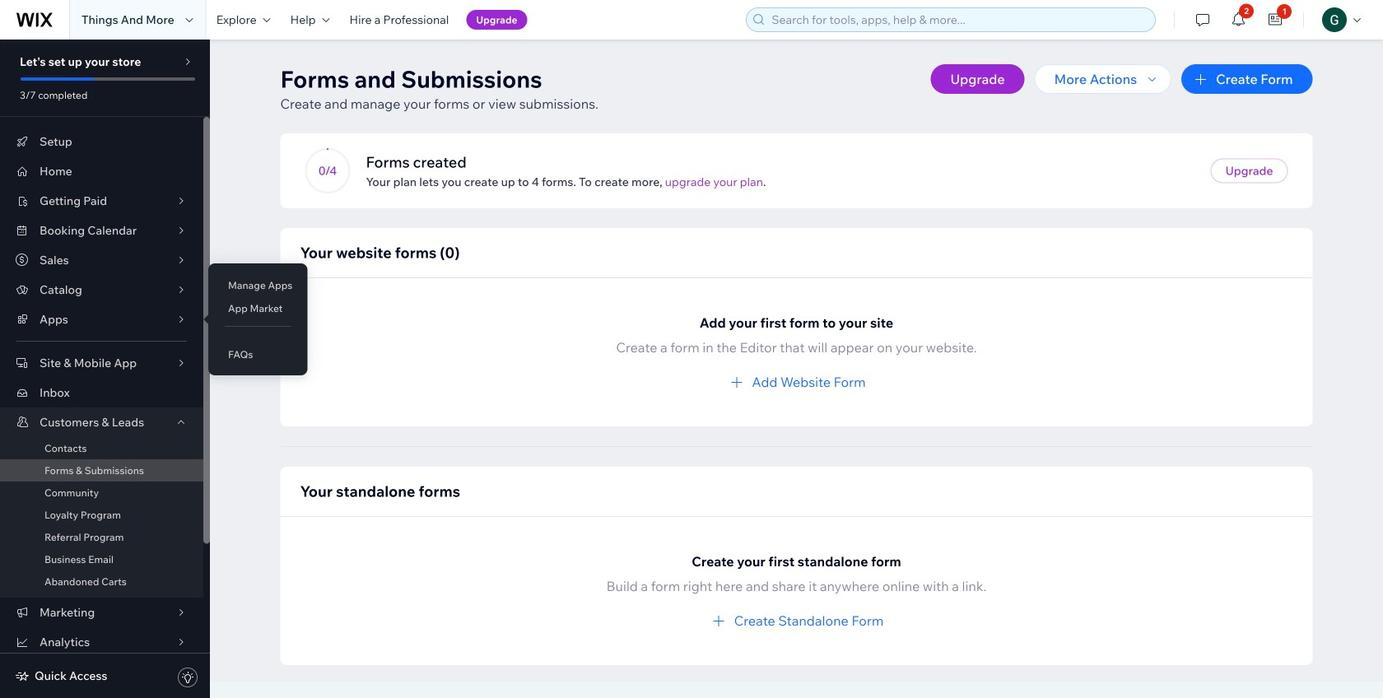 Task type: locate. For each thing, give the bounding box(es) containing it.
Search for tools, apps, help & more... field
[[767, 8, 1151, 31]]



Task type: vqa. For each thing, say whether or not it's contained in the screenshot.
Sidebar 'element'
yes



Task type: describe. For each thing, give the bounding box(es) containing it.
sidebar element
[[0, 40, 210, 698]]



